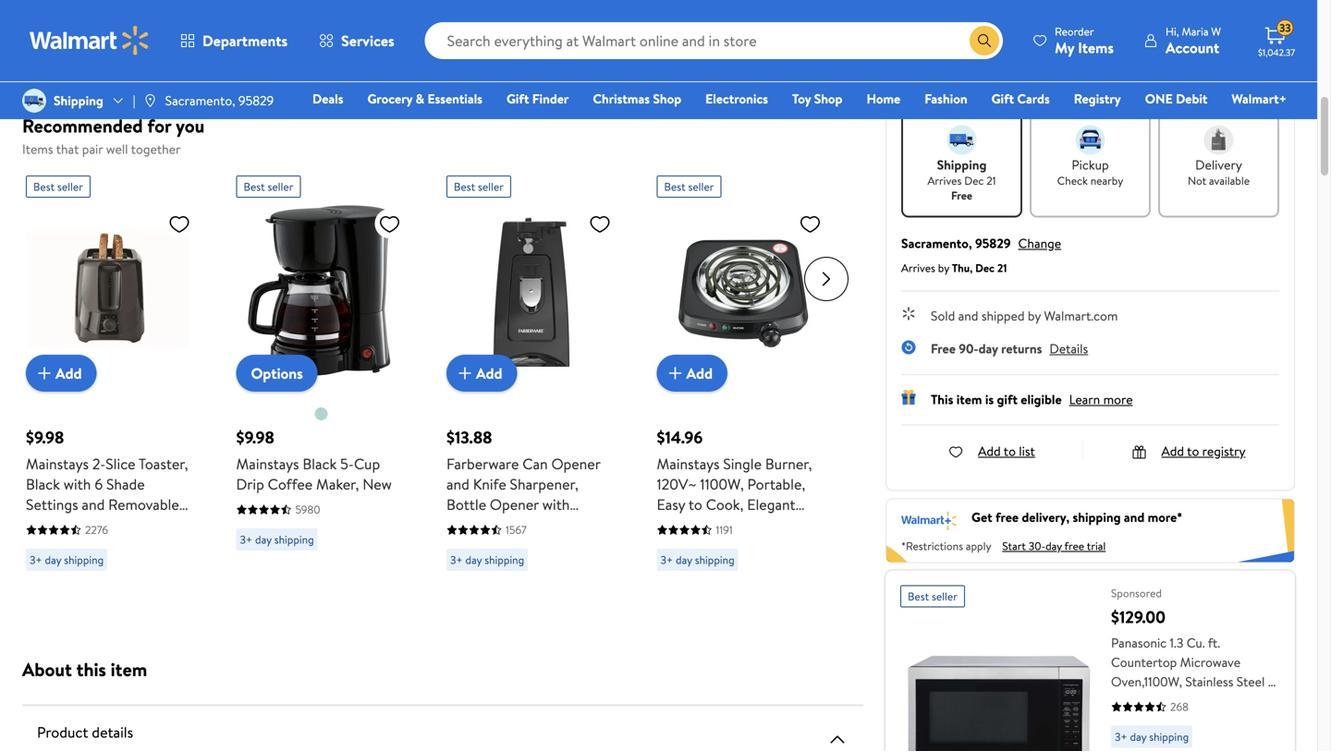Task type: locate. For each thing, give the bounding box(es) containing it.
opener
[[551, 454, 600, 474], [490, 495, 539, 515]]

$9.98 inside $9.98 mainstays 2-slice toaster, black with 6 shade settings and removable crumb tray, new
[[26, 426, 64, 449]]

1 vertical spatial 95829
[[975, 234, 1011, 252]]

shop inside christmas shop link
[[653, 90, 681, 108]]

add to favorites list, mainstays black 5-cup drip coffee maker, new image
[[379, 213, 401, 236]]

add to favorites list, farberware can opener and knife sharpener, bottle opener with removable cutting lever black image
[[589, 213, 611, 236]]

0 horizontal spatial items
[[22, 140, 53, 158]]

gift cards
[[992, 90, 1050, 108]]

learn more button
[[1069, 391, 1133, 409]]

shipping inside banner
[[1073, 508, 1121, 526]]

- for $8.00
[[1056, 37, 1061, 55]]

add to favorites list, mainstays 2-slice toaster, black with 6 shade settings and removable crumb tray, new image
[[168, 213, 190, 236]]

opener right can
[[551, 454, 600, 474]]

2 horizontal spatial mainstays
[[657, 454, 720, 474]]

2- left the shade
[[92, 454, 106, 474]]

day down classic
[[676, 552, 692, 568]]

3+ day shipping down 1567
[[450, 552, 524, 568]]

3 mainstays from the left
[[657, 454, 720, 474]]

seller
[[57, 179, 83, 195], [268, 179, 293, 195], [478, 179, 504, 195], [688, 179, 714, 195], [932, 589, 958, 604]]

burner,
[[765, 454, 812, 474]]

0 horizontal spatial by
[[938, 260, 949, 276]]

3+ day shipping inside '$129.00' group
[[1115, 729, 1189, 745]]

mainstays up the 5980
[[236, 454, 299, 474]]

how you'll get this item:
[[901, 82, 1077, 105]]

0 horizontal spatial 2-
[[92, 454, 106, 474]]

mainstays single burner, 120v~ 1100w, portable, easy to cook, elegant classic design image
[[657, 205, 829, 377]]

new right 5-
[[363, 474, 392, 495]]

best seller for $14.96
[[664, 179, 714, 195]]

add to registry button
[[1132, 442, 1246, 460]]

2 plan from the top
[[1030, 37, 1053, 55]]

year up 3-
[[1003, 8, 1027, 26]]

black inside '$9.98 mainstays black 5-cup drip coffee maker, new'
[[303, 454, 337, 474]]

and left knife
[[447, 474, 470, 495]]

sold and shipped by walmart.com
[[931, 307, 1118, 325]]

to for registry
[[1187, 442, 1199, 460]]

0 horizontal spatial to
[[689, 495, 702, 515]]

black inside '$13.88 farberware can opener and knife sharpener, bottle opener with removable cutting lever black'
[[447, 535, 481, 556]]

0 vertical spatial shipping
[[54, 91, 103, 110]]

$9.98 up 'drip'
[[236, 426, 274, 449]]

0 horizontal spatial new
[[106, 515, 135, 535]]

mainstays inside $14.96 mainstays single burner, 120v~ 1100w, portable, easy to cook, elegant classic design
[[657, 454, 720, 474]]

2- inside $9.98 mainstays 2-slice toaster, black with 6 shade settings and removable crumb tray, new
[[92, 454, 106, 474]]

recommended for you items that pair well together
[[22, 113, 205, 158]]

2 $9.98 from the left
[[236, 426, 274, 449]]

services
[[341, 31, 394, 51]]

black down bottle
[[447, 535, 481, 556]]

free 90-day returns details
[[931, 340, 1088, 358]]

1 horizontal spatial with
[[542, 495, 570, 515]]

to left list on the right bottom of page
[[1004, 442, 1016, 460]]

0 vertical spatial sacramento,
[[165, 91, 235, 110]]

this right get
[[1009, 82, 1035, 105]]

1 horizontal spatial black
[[303, 454, 337, 474]]

details button
[[1050, 340, 1088, 358]]

1 vertical spatial dec
[[975, 260, 995, 276]]

mainstays black 5-cup drip coffee maker, new image
[[236, 205, 408, 377]]

21
[[987, 173, 996, 189], [997, 260, 1007, 276]]

1 vertical spatial item
[[111, 657, 147, 683]]

30-
[[1029, 538, 1046, 554]]

to left registry
[[1187, 442, 1199, 460]]

mainstays inside $9.98 mainstays 2-slice toaster, black with 6 shade settings and removable crumb tray, new
[[26, 454, 89, 474]]

intent image for shipping image
[[947, 125, 977, 155]]

2-Year plan - $6.00 checkbox
[[964, 9, 981, 25]]

reorder
[[1055, 24, 1094, 39]]

shipping inside shipping arrives dec 21 free
[[937, 156, 987, 174]]

items left that
[[22, 140, 53, 158]]

one debit
[[1145, 90, 1208, 108]]

that
[[56, 140, 79, 158]]

21 inside shipping arrives dec 21 free
[[987, 173, 996, 189]]

seller for $13.88
[[478, 179, 504, 195]]

countertop
[[1111, 653, 1177, 671]]

farberware
[[447, 454, 519, 474]]

add to cart image for $13.88
[[454, 362, 476, 385]]

gift left finder
[[507, 90, 529, 108]]

to right easy
[[689, 495, 702, 515]]

1 plan from the top
[[1030, 8, 1053, 26]]

1 vertical spatial plan
[[1030, 37, 1053, 55]]

plan up 3-year plan - $8.00
[[1030, 8, 1053, 26]]

with inside $9.98 mainstays 2-slice toaster, black with 6 shade settings and removable crumb tray, new
[[64, 474, 91, 495]]

2 horizontal spatial black
[[447, 535, 481, 556]]

1 vertical spatial 2-
[[92, 454, 106, 474]]

shop right christmas
[[653, 90, 681, 108]]

1 horizontal spatial items
[[1078, 37, 1114, 58]]

2 shop from the left
[[814, 90, 843, 108]]

check
[[1057, 173, 1088, 189]]

best for $9.98
[[33, 179, 55, 195]]

add button for $13.88
[[447, 355, 517, 392]]

1 horizontal spatial new
[[363, 474, 392, 495]]

$9.98 mainstays 2-slice toaster, black with 6 shade settings and removable crumb tray, new
[[26, 426, 188, 535]]

by right shipped
[[1028, 307, 1041, 325]]

arrives down intent image for shipping
[[928, 173, 962, 189]]

add
[[55, 363, 82, 383], [476, 363, 503, 383], [686, 363, 713, 383], [978, 442, 1001, 460], [1162, 442, 1184, 460]]

day inside the get free delivery, shipping and more* banner
[[1046, 538, 1062, 554]]

product group containing $13.88
[[447, 168, 618, 579]]

add to cart image
[[454, 362, 476, 385], [664, 362, 686, 385]]

1 horizontal spatial this
[[1009, 82, 1035, 105]]

-
[[1056, 8, 1061, 26], [1056, 37, 1061, 55]]

returns
[[1001, 340, 1042, 358]]

black up crumb
[[26, 474, 60, 495]]

with inside '$13.88 farberware can opener and knife sharpener, bottle opener with removable cutting lever black'
[[542, 495, 570, 515]]

hi, maria w account
[[1166, 24, 1221, 58]]

3+ down crumb
[[30, 552, 42, 568]]

year for 3-
[[1003, 37, 1027, 55]]

2 horizontal spatial to
[[1187, 442, 1199, 460]]

3+ day shipping down sb65ns
[[1115, 729, 1189, 745]]

2 gift from the left
[[992, 90, 1014, 108]]

2276
[[85, 522, 108, 538]]

black left 5-
[[303, 454, 337, 474]]

0 vertical spatial free
[[951, 188, 973, 203]]

removable down knife
[[447, 515, 517, 535]]

nearby
[[1091, 173, 1123, 189]]

steel
[[1237, 673, 1265, 691]]

1 horizontal spatial add button
[[447, 355, 517, 392]]

1 - from the top
[[1056, 8, 1061, 26]]

day down crumb
[[45, 552, 61, 568]]

sacramento,
[[165, 91, 235, 110], [901, 234, 972, 252]]

1 vertical spatial opener
[[490, 495, 539, 515]]

add button
[[26, 355, 97, 392], [447, 355, 517, 392], [657, 355, 728, 392]]

3+ down nn- at the right bottom of the page
[[1115, 729, 1128, 745]]

3+ for $14.96
[[661, 552, 673, 568]]

shipping down 1567
[[485, 552, 524, 568]]

shipping up recommended
[[54, 91, 103, 110]]

dec down intent image for shipping
[[964, 173, 984, 189]]

3+ inside '$129.00' group
[[1115, 729, 1128, 745]]

add button for $14.96
[[657, 355, 728, 392]]

0 horizontal spatial gift
[[507, 90, 529, 108]]

0 horizontal spatial removable
[[108, 495, 179, 515]]

plan left my
[[1030, 37, 1053, 55]]

black
[[303, 454, 337, 474], [26, 474, 60, 495], [447, 535, 481, 556]]

1191
[[716, 522, 733, 538]]

seller for $14.96
[[688, 179, 714, 195]]

and
[[958, 307, 979, 325], [447, 474, 470, 495], [82, 495, 105, 515], [1124, 508, 1145, 526]]

0 vertical spatial year
[[1003, 8, 1027, 26]]

1 vertical spatial arrives
[[901, 260, 936, 276]]

by inside sacramento, 95829 change arrives by thu, dec 21
[[938, 260, 949, 276]]

to
[[1004, 442, 1016, 460], [1187, 442, 1199, 460], [689, 495, 702, 515]]

0 vertical spatial plan
[[1030, 8, 1053, 26]]

shipping down intent image for shipping
[[937, 156, 987, 174]]

1 horizontal spatial $9.98
[[236, 426, 274, 449]]

year right the search icon
[[1003, 37, 1027, 55]]

0 horizontal spatial with
[[64, 474, 91, 495]]

gift
[[507, 90, 529, 108], [992, 90, 1014, 108]]

0 vertical spatial 2-
[[992, 8, 1003, 26]]

gift inside 'link'
[[507, 90, 529, 108]]

gift cards link
[[983, 89, 1058, 109]]

95829 down departments
[[238, 91, 274, 110]]

0 horizontal spatial mainstays
[[26, 454, 89, 474]]

0 vertical spatial by
[[938, 260, 949, 276]]

classic
[[657, 515, 701, 535]]

removable inside $9.98 mainstays 2-slice toaster, black with 6 shade settings and removable crumb tray, new
[[108, 495, 179, 515]]

2 mainstays from the left
[[236, 454, 299, 474]]

add to cart image up $14.96
[[664, 362, 686, 385]]

1 vertical spatial year
[[1003, 37, 1027, 55]]

3+ down classic
[[661, 552, 673, 568]]

best for $14.96
[[664, 179, 686, 195]]

intent image for delivery image
[[1204, 125, 1234, 155]]

1 horizontal spatial 2-
[[992, 8, 1003, 26]]

95829 left change button
[[975, 234, 1011, 252]]

get
[[980, 82, 1005, 105]]

shipping down "268"
[[1149, 729, 1189, 745]]

reorder my items
[[1055, 24, 1114, 58]]

sacramento, up you
[[165, 91, 235, 110]]

1 year from the top
[[1003, 8, 1027, 26]]

1 vertical spatial items
[[22, 140, 53, 158]]

0 vertical spatial items
[[1078, 37, 1114, 58]]

1 shop from the left
[[653, 90, 681, 108]]

1 horizontal spatial add to cart image
[[664, 362, 686, 385]]

new right tray,
[[106, 515, 135, 535]]

2 - from the top
[[1056, 37, 1061, 55]]

best inside '$129.00' group
[[908, 589, 929, 604]]

free left trial
[[1065, 538, 1085, 554]]

1 horizontal spatial mainstays
[[236, 454, 299, 474]]

2 add button from the left
[[447, 355, 517, 392]]

1 horizontal spatial 21
[[997, 260, 1007, 276]]

new inside '$9.98 mainstays black 5-cup drip coffee maker, new'
[[363, 474, 392, 495]]

sacramento, up thu,
[[901, 234, 972, 252]]

maker,
[[316, 474, 359, 495]]

product details image
[[826, 729, 849, 751]]

1 horizontal spatial removable
[[447, 515, 517, 535]]

items right my
[[1078, 37, 1114, 58]]

this right about
[[76, 657, 106, 683]]

1 horizontal spatial shop
[[814, 90, 843, 108]]

0 horizontal spatial free
[[996, 508, 1019, 526]]

0 horizontal spatial item
[[111, 657, 147, 683]]

day down nn- at the right bottom of the page
[[1130, 729, 1147, 745]]

christmas
[[593, 90, 650, 108]]

95829 for sacramento, 95829 change arrives by thu, dec 21
[[975, 234, 1011, 252]]

eligible
[[1021, 391, 1062, 409]]

1 vertical spatial new
[[106, 515, 135, 535]]

gift left cards
[[992, 90, 1014, 108]]

arrives inside sacramento, 95829 change arrives by thu, dec 21
[[901, 260, 936, 276]]

arrives left thu,
[[901, 260, 936, 276]]

1 mainstays from the left
[[26, 454, 89, 474]]

1 vertical spatial 21
[[997, 260, 1007, 276]]

is
[[985, 391, 994, 409]]

pair
[[82, 140, 103, 158]]

item left is
[[957, 391, 982, 409]]

arrives inside shipping arrives dec 21 free
[[928, 173, 962, 189]]

and left more*
[[1124, 508, 1145, 526]]

mainstays for $9.98
[[26, 454, 89, 474]]

1 horizontal spatial gift
[[992, 90, 1014, 108]]

0 horizontal spatial shop
[[653, 90, 681, 108]]

slice
[[106, 454, 135, 474]]

3+ day shipping down classic
[[661, 552, 735, 568]]

shop for toy shop
[[814, 90, 843, 108]]

1 horizontal spatial shipping
[[937, 156, 987, 174]]

shop inside toy shop link
[[814, 90, 843, 108]]

2 year from the top
[[1003, 37, 1027, 55]]

with left lever
[[542, 495, 570, 515]]

1 $9.98 from the left
[[26, 426, 64, 449]]

grocery & essentials link
[[359, 89, 491, 109]]

sacramento, for sacramento, 95829
[[165, 91, 235, 110]]

3 add button from the left
[[657, 355, 728, 392]]

add to list
[[978, 442, 1035, 460]]

and inside banner
[[1124, 508, 1145, 526]]

$9.98 down add to cart image
[[26, 426, 64, 449]]

1 horizontal spatial free
[[1065, 538, 1085, 554]]

free down intent image for shipping
[[951, 188, 973, 203]]

1 horizontal spatial 95829
[[975, 234, 1011, 252]]

portable,
[[747, 474, 805, 495]]

$9.98 inside '$9.98 mainstays black 5-cup drip coffee maker, new'
[[236, 426, 274, 449]]

 image
[[143, 93, 158, 108]]

1 product group from the left
[[26, 168, 198, 579]]

3+ day shipping down crumb
[[30, 552, 104, 568]]

settings
[[26, 495, 78, 515]]

0 horizontal spatial black
[[26, 474, 60, 495]]

to for list
[[1004, 442, 1016, 460]]

removable down toaster,
[[108, 495, 179, 515]]

21 up sacramento, 95829 change arrives by thu, dec 21
[[987, 173, 996, 189]]

and up 2276
[[82, 495, 105, 515]]

electronics link
[[697, 89, 777, 109]]

1 horizontal spatial item
[[957, 391, 982, 409]]

plan for $8.00
[[1030, 37, 1053, 55]]

0 horizontal spatial add to cart image
[[454, 362, 476, 385]]

next slide for recommended for you list image
[[804, 257, 849, 301]]

1567
[[506, 522, 527, 538]]

1 vertical spatial free
[[1065, 538, 1085, 554]]

opener up 1567
[[490, 495, 539, 515]]

0 horizontal spatial $9.98
[[26, 426, 64, 449]]

tray,
[[73, 515, 102, 535]]

day down delivery,
[[1046, 538, 1062, 554]]

2 add to cart image from the left
[[664, 362, 686, 385]]

0 vertical spatial 95829
[[238, 91, 274, 110]]

product group
[[26, 168, 198, 579], [236, 168, 408, 579], [447, 168, 618, 579], [657, 168, 829, 579]]

year
[[1003, 8, 1027, 26], [1003, 37, 1027, 55]]

|
[[133, 91, 136, 110]]

–
[[1268, 673, 1275, 691]]

by left thu,
[[938, 260, 949, 276]]

2 horizontal spatial add button
[[657, 355, 728, 392]]

0 vertical spatial -
[[1056, 8, 1061, 26]]

1 horizontal spatial by
[[1028, 307, 1041, 325]]

items inside the recommended for you items that pair well together
[[22, 140, 53, 158]]

shipping down 1191
[[695, 552, 735, 568]]

1 add button from the left
[[26, 355, 97, 392]]

mainstays down $14.96
[[657, 454, 720, 474]]

add to cart image up $13.88
[[454, 362, 476, 385]]

shipping
[[1073, 508, 1121, 526], [274, 532, 314, 548], [64, 552, 104, 568], [485, 552, 524, 568], [695, 552, 735, 568], [1149, 729, 1189, 745]]

- left $6.00
[[1056, 8, 1061, 26]]

item up details
[[111, 657, 147, 683]]

 image
[[22, 89, 46, 113]]

christmas shop link
[[585, 89, 690, 109]]

0 horizontal spatial this
[[76, 657, 106, 683]]

free
[[951, 188, 973, 203], [931, 340, 956, 358]]

0 horizontal spatial shipping
[[54, 91, 103, 110]]

one debit link
[[1137, 89, 1216, 109]]

1 gift from the left
[[507, 90, 529, 108]]

about
[[22, 657, 72, 683]]

0 vertical spatial dec
[[964, 173, 984, 189]]

21 right thu,
[[997, 260, 1007, 276]]

3+ down bottle
[[450, 552, 463, 568]]

by
[[938, 260, 949, 276], [1028, 307, 1041, 325]]

- for $6.00
[[1056, 8, 1061, 26]]

shop right toy
[[814, 90, 843, 108]]

with left 6
[[64, 474, 91, 495]]

1 vertical spatial by
[[1028, 307, 1041, 325]]

0 vertical spatial opener
[[551, 454, 600, 474]]

free left 90-
[[931, 340, 956, 358]]

1 horizontal spatial sacramento,
[[901, 234, 972, 252]]

1 vertical spatial -
[[1056, 37, 1061, 55]]

1 vertical spatial sacramento,
[[901, 234, 972, 252]]

best seller for $9.98
[[33, 179, 83, 195]]

add to favorites list, mainstays single burner, 120v~ 1100w, portable, easy to cook, elegant classic design image
[[799, 213, 821, 236]]

- left $8.00
[[1056, 37, 1061, 55]]

best seller inside '$129.00' group
[[908, 589, 958, 604]]

shipping down 2276
[[64, 552, 104, 568]]

shipping up trial
[[1073, 508, 1121, 526]]

intent image for pickup image
[[1076, 125, 1105, 155]]

grocery
[[367, 90, 413, 108]]

4 product group from the left
[[657, 168, 829, 579]]

shipping for shipping
[[54, 91, 103, 110]]

3 product group from the left
[[447, 168, 618, 579]]

mainstays up settings
[[26, 454, 89, 474]]

cook,
[[706, 495, 744, 515]]

0 horizontal spatial add button
[[26, 355, 97, 392]]

items inside reorder my items
[[1078, 37, 1114, 58]]

start 30-day free trial
[[1002, 538, 1106, 554]]

day
[[979, 340, 998, 358], [255, 532, 272, 548], [1046, 538, 1062, 554], [45, 552, 61, 568], [465, 552, 482, 568], [676, 552, 692, 568], [1130, 729, 1147, 745]]

1 vertical spatial shipping
[[937, 156, 987, 174]]

free right get
[[996, 508, 1019, 526]]

0 horizontal spatial sacramento,
[[165, 91, 235, 110]]

get free delivery, shipping and more* banner
[[886, 499, 1295, 563]]

0 vertical spatial arrives
[[928, 173, 962, 189]]

removable inside '$13.88 farberware can opener and knife sharpener, bottle opener with removable cutting lever black'
[[447, 515, 517, 535]]

95829 inside sacramento, 95829 change arrives by thu, dec 21
[[975, 234, 1011, 252]]

2- right 2-year plan - $6.00 checkbox
[[992, 8, 1003, 26]]

thu,
[[952, 260, 973, 276]]

0 horizontal spatial 95829
[[238, 91, 274, 110]]

2 product group from the left
[[236, 168, 408, 579]]

shipping inside '$129.00' group
[[1149, 729, 1189, 745]]

90-
[[959, 340, 979, 358]]

1 add to cart image from the left
[[454, 362, 476, 385]]

0 vertical spatial new
[[363, 474, 392, 495]]

toy
[[792, 90, 811, 108]]

shop
[[653, 90, 681, 108], [814, 90, 843, 108]]

0 horizontal spatial 21
[[987, 173, 996, 189]]

gift finder link
[[498, 89, 577, 109]]

0 horizontal spatial opener
[[490, 495, 539, 515]]

dec right thu,
[[975, 260, 995, 276]]

shipping
[[54, 91, 103, 110], [937, 156, 987, 174]]

with
[[64, 474, 91, 495], [542, 495, 570, 515]]

0 vertical spatial this
[[1009, 82, 1035, 105]]

registry
[[1074, 90, 1121, 108]]

0 vertical spatial 21
[[987, 173, 996, 189]]

1 vertical spatial this
[[76, 657, 106, 683]]

sharpener,
[[510, 474, 578, 495]]

sacramento, inside sacramento, 95829 change arrives by thu, dec 21
[[901, 234, 972, 252]]

1 horizontal spatial to
[[1004, 442, 1016, 460]]

3+ day shipping for $9.98
[[30, 552, 104, 568]]

add to registry
[[1162, 442, 1246, 460]]



Task type: vqa. For each thing, say whether or not it's contained in the screenshot.
the quick
no



Task type: describe. For each thing, give the bounding box(es) containing it.
farberware can opener and knife sharpener, bottle opener with removable cutting lever black image
[[447, 205, 618, 377]]

walmart+ link
[[1223, 89, 1295, 109]]

one
[[1145, 90, 1173, 108]]

$9.98 mainstays black 5-cup drip coffee maker, new
[[236, 426, 392, 495]]

3+ for $13.88
[[450, 552, 463, 568]]

0 vertical spatial item
[[957, 391, 982, 409]]

apply
[[966, 538, 991, 554]]

2-year plan - $6.00
[[992, 8, 1096, 26]]

finder
[[532, 90, 569, 108]]

$9.98 for $9.98 mainstays black 5-cup drip coffee maker, new
[[236, 426, 274, 449]]

sacramento, for sacramento, 95829 change arrives by thu, dec 21
[[901, 234, 972, 252]]

$129.00 group
[[886, 571, 1295, 752]]

and inside '$13.88 farberware can opener and knife sharpener, bottle opener with removable cutting lever black'
[[447, 474, 470, 495]]

registry link
[[1066, 89, 1129, 109]]

shipping for shipping arrives dec 21 free
[[937, 156, 987, 174]]

toy shop
[[792, 90, 843, 108]]

cutting
[[521, 515, 570, 535]]

Search search field
[[425, 22, 1003, 59]]

not
[[1188, 173, 1207, 189]]

$8.00
[[1064, 37, 1096, 55]]

walmart.com
[[1044, 307, 1118, 325]]

search icon image
[[977, 33, 992, 48]]

lever
[[573, 515, 608, 535]]

Walmart Site-Wide search field
[[425, 22, 1003, 59]]

3+ day shipping down the 5980
[[240, 532, 314, 548]]

day left the returns
[[979, 340, 998, 358]]

walmart plus image
[[901, 508, 957, 531]]

dec inside shipping arrives dec 21 free
[[964, 173, 984, 189]]

knife
[[473, 474, 506, 495]]

3-
[[992, 37, 1003, 55]]

departments
[[202, 31, 288, 51]]

deals
[[313, 90, 343, 108]]

shop for christmas shop
[[653, 90, 681, 108]]

options
[[251, 363, 303, 384]]

you'll
[[938, 82, 976, 105]]

seller for $9.98
[[57, 179, 83, 195]]

bottle
[[447, 495, 486, 515]]

details
[[92, 722, 133, 743]]

shipping down the 5980
[[274, 532, 314, 548]]

mainstays inside '$9.98 mainstays black 5-cup drip coffee maker, new'
[[236, 454, 299, 474]]

black inside $9.98 mainstays 2-slice toaster, black with 6 shade settings and removable crumb tray, new
[[26, 474, 60, 495]]

registry
[[1202, 442, 1246, 460]]

shipped
[[982, 307, 1025, 325]]

hi,
[[1166, 24, 1179, 39]]

*restrictions
[[901, 538, 963, 554]]

add button for $9.98
[[26, 355, 97, 392]]

add to cart image for $14.96
[[664, 362, 686, 385]]

panasonic
[[1111, 634, 1167, 652]]

mainstays 2-slice toaster, black with 6 shade settings and removable crumb tray, new image
[[26, 205, 198, 377]]

recommended
[[22, 113, 143, 139]]

how
[[901, 82, 934, 105]]

design
[[704, 515, 748, 535]]

5980
[[295, 502, 320, 518]]

sponsored $129.00 panasonic 1.3 cu. ft. countertop microwave oven,1100w, stainless steel – nn-sb65ns
[[1111, 585, 1275, 710]]

$129.00
[[1111, 606, 1166, 629]]

and right sold
[[958, 307, 979, 325]]

maria
[[1182, 24, 1209, 39]]

0 vertical spatial free
[[996, 508, 1019, 526]]

gift
[[997, 391, 1018, 409]]

item:
[[1039, 82, 1077, 105]]

coffee
[[268, 474, 313, 495]]

to inside $14.96 mainstays single burner, 120v~ 1100w, portable, easy to cook, elegant classic design
[[689, 495, 702, 515]]

1 horizontal spatial opener
[[551, 454, 600, 474]]

day down bottle
[[465, 552, 482, 568]]

learn
[[1069, 391, 1100, 409]]

you
[[176, 113, 205, 139]]

change
[[1018, 234, 1061, 252]]

gifting made easy image
[[901, 390, 916, 405]]

this
[[931, 391, 953, 409]]

gift for gift finder
[[507, 90, 529, 108]]

add for $9.98
[[55, 363, 82, 383]]

day inside '$129.00' group
[[1130, 729, 1147, 745]]

toy shop link
[[784, 89, 851, 109]]

grocery & essentials
[[367, 90, 483, 108]]

new inside $9.98 mainstays 2-slice toaster, black with 6 shade settings and removable crumb tray, new
[[106, 515, 135, 535]]

shade
[[106, 474, 145, 495]]

crumb
[[26, 515, 70, 535]]

$1,042.37
[[1258, 46, 1295, 59]]

for
[[147, 113, 171, 139]]

add to cart image
[[33, 362, 55, 385]]

options link
[[236, 355, 318, 392]]

plan for $6.00
[[1030, 8, 1053, 26]]

departments button
[[165, 18, 303, 63]]

panasonic 1.3 cu. ft. countertop microwave oven,1100w, stainless steel – nn-sb65ns image
[[900, 615, 1096, 752]]

free inside shipping arrives dec 21 free
[[951, 188, 973, 203]]

dec inside sacramento, 95829 change arrives by thu, dec 21
[[975, 260, 995, 276]]

single
[[723, 454, 762, 474]]

mainstays for $14.96
[[657, 454, 720, 474]]

21 inside sacramento, 95829 change arrives by thu, dec 21
[[997, 260, 1007, 276]]

get free delivery, shipping and more*
[[972, 508, 1183, 526]]

microwave
[[1180, 653, 1241, 671]]

classic mint image
[[314, 407, 328, 422]]

sacramento, 95829
[[165, 91, 274, 110]]

seller inside '$129.00' group
[[932, 589, 958, 604]]

sacramento, 95829 change arrives by thu, dec 21
[[901, 234, 1061, 276]]

elegant
[[747, 495, 796, 515]]

3+ day shipping for $14.96
[[661, 552, 735, 568]]

oven,1100w,
[[1111, 673, 1182, 691]]

add for $13.88
[[476, 363, 503, 383]]

account
[[1166, 37, 1220, 58]]

1.3
[[1170, 634, 1184, 652]]

$6.00
[[1064, 8, 1096, 26]]

95829 for sacramento, 95829
[[238, 91, 274, 110]]

w
[[1211, 24, 1221, 39]]

&
[[416, 90, 424, 108]]

delivery,
[[1022, 508, 1070, 526]]

3+ for $9.98
[[30, 552, 42, 568]]

services button
[[303, 18, 410, 63]]

and inside $9.98 mainstays 2-slice toaster, black with 6 shade settings and removable crumb tray, new
[[82, 495, 105, 515]]

$9.98 for $9.98 mainstays 2-slice toaster, black with 6 shade settings and removable crumb tray, new
[[26, 426, 64, 449]]

add to list button
[[949, 442, 1035, 460]]

3+ down 'drip'
[[240, 532, 253, 548]]

3-Year plan - $8.00 checkbox
[[964, 38, 981, 55]]

sb65ns
[[1136, 692, 1182, 710]]

get
[[972, 508, 993, 526]]

cup
[[354, 454, 380, 474]]

5-
[[340, 454, 354, 474]]

walmart+
[[1232, 90, 1287, 108]]

gift finder
[[507, 90, 569, 108]]

year for 2-
[[1003, 8, 1027, 26]]

3+ day shipping for $13.88
[[450, 552, 524, 568]]

add for $14.96
[[686, 363, 713, 383]]

$14.96
[[657, 426, 703, 449]]

mainstays 0.7 cu. ft. countertop microwave oven, 700 watts, white, new - image 5 of 13 image
[[31, 0, 140, 38]]

gift for gift cards
[[992, 90, 1014, 108]]

best for $13.88
[[454, 179, 475, 195]]

product group containing $14.96
[[657, 168, 829, 579]]

walmart image
[[30, 26, 150, 55]]

electronics
[[706, 90, 768, 108]]

toaster,
[[139, 454, 188, 474]]

this item is gift eligible learn more
[[931, 391, 1133, 409]]

change button
[[1018, 234, 1061, 252]]

shipping arrives dec 21 free
[[928, 156, 996, 203]]

best seller for $13.88
[[454, 179, 504, 195]]

fashion
[[925, 90, 968, 108]]

1 vertical spatial free
[[931, 340, 956, 358]]

day down 'drip'
[[255, 532, 272, 548]]

more
[[1103, 391, 1133, 409]]

120v~
[[657, 474, 697, 495]]

easy
[[657, 495, 685, 515]]

home link
[[858, 89, 909, 109]]



